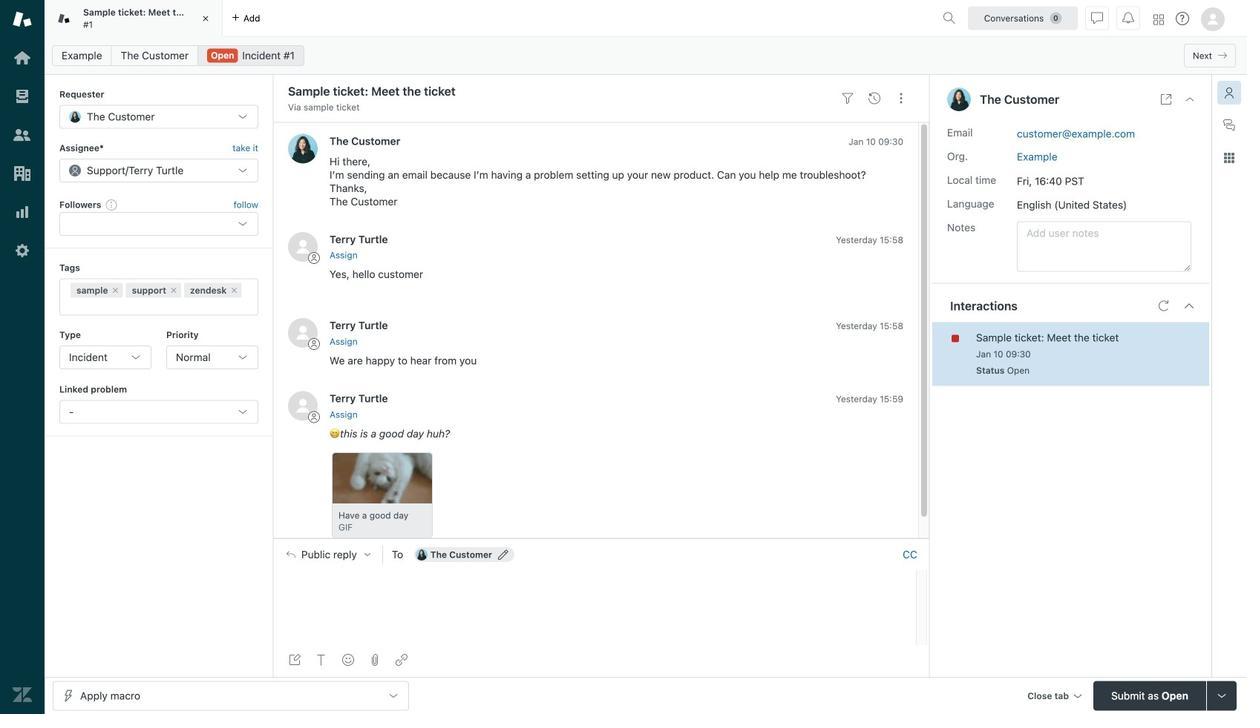 Task type: vqa. For each thing, say whether or not it's contained in the screenshot.
first Remove image from right
yes



Task type: locate. For each thing, give the bounding box(es) containing it.
get started image
[[13, 48, 32, 68]]

avatar image
[[288, 134, 318, 164], [288, 232, 318, 262], [288, 319, 318, 348], [288, 392, 318, 421]]

info on adding followers image
[[106, 199, 118, 211]]

apps image
[[1223, 152, 1235, 164]]

zendesk image
[[13, 686, 32, 705]]

organizations image
[[13, 164, 32, 183]]

zendesk support image
[[13, 10, 32, 29]]

3 avatar image from the top
[[288, 319, 318, 348]]

0 horizontal spatial jan 10 09:30 text field
[[849, 137, 904, 147]]

avatar image for yesterday 15:58 text box
[[288, 319, 318, 348]]

filter image
[[842, 93, 854, 104]]

close image
[[198, 11, 213, 26]]

have a good day.gif image
[[333, 453, 434, 504]]

edit user image
[[498, 550, 509, 560]]

1 vertical spatial jan 10 09:30 text field
[[976, 349, 1031, 360]]

close image
[[1184, 94, 1196, 105]]

avatar image for yesterday 15:58 text field
[[288, 232, 318, 262]]

4 avatar image from the top
[[288, 392, 318, 421]]

get help image
[[1176, 12, 1189, 25]]

remove image
[[169, 286, 178, 295], [230, 286, 239, 295]]

0 vertical spatial jan 10 09:30 text field
[[849, 137, 904, 147]]

view more details image
[[1160, 94, 1172, 105]]

tab
[[45, 0, 223, 37]]

Subject field
[[285, 82, 831, 100]]

displays possible ticket submission types image
[[1216, 691, 1228, 703]]

1 remove image from the left
[[169, 286, 178, 295]]

user image
[[947, 88, 971, 111]]

avatar image for 'yesterday 15:59' text box
[[288, 392, 318, 421]]

2 avatar image from the top
[[288, 232, 318, 262]]

Yesterday 15:59 text field
[[836, 394, 904, 405]]

add link (cmd k) image
[[396, 655, 408, 667]]

customer@example.com image
[[416, 549, 427, 561]]

0 horizontal spatial remove image
[[169, 286, 178, 295]]

conversationlabel log
[[273, 122, 929, 559]]

reporting image
[[13, 203, 32, 222]]

events image
[[869, 93, 880, 104]]

1 horizontal spatial remove image
[[230, 286, 239, 295]]

Jan 10 09:30 text field
[[849, 137, 904, 147], [976, 349, 1031, 360]]



Task type: describe. For each thing, give the bounding box(es) containing it.
remove image
[[111, 286, 120, 295]]

1 avatar image from the top
[[288, 134, 318, 164]]

Add user notes text field
[[1017, 222, 1192, 272]]

format text image
[[316, 655, 327, 667]]

Yesterday 15:58 text field
[[836, 235, 904, 245]]

customers image
[[13, 125, 32, 145]]

zendesk products image
[[1154, 14, 1164, 25]]

button displays agent's chat status as invisible. image
[[1091, 12, 1103, 24]]

Yesterday 15:58 text field
[[836, 321, 904, 332]]

main element
[[0, 0, 45, 715]]

add attachment image
[[369, 655, 381, 667]]

draft mode image
[[289, 655, 301, 667]]

customer context image
[[1223, 87, 1235, 99]]

admin image
[[13, 241, 32, 261]]

hide composer image
[[595, 533, 607, 545]]

notifications image
[[1123, 12, 1134, 24]]

2 remove image from the left
[[230, 286, 239, 295]]

tabs tab list
[[45, 0, 937, 37]]

1 horizontal spatial jan 10 09:30 text field
[[976, 349, 1031, 360]]

views image
[[13, 87, 32, 106]]

insert emojis image
[[342, 655, 354, 667]]

secondary element
[[45, 41, 1247, 71]]



